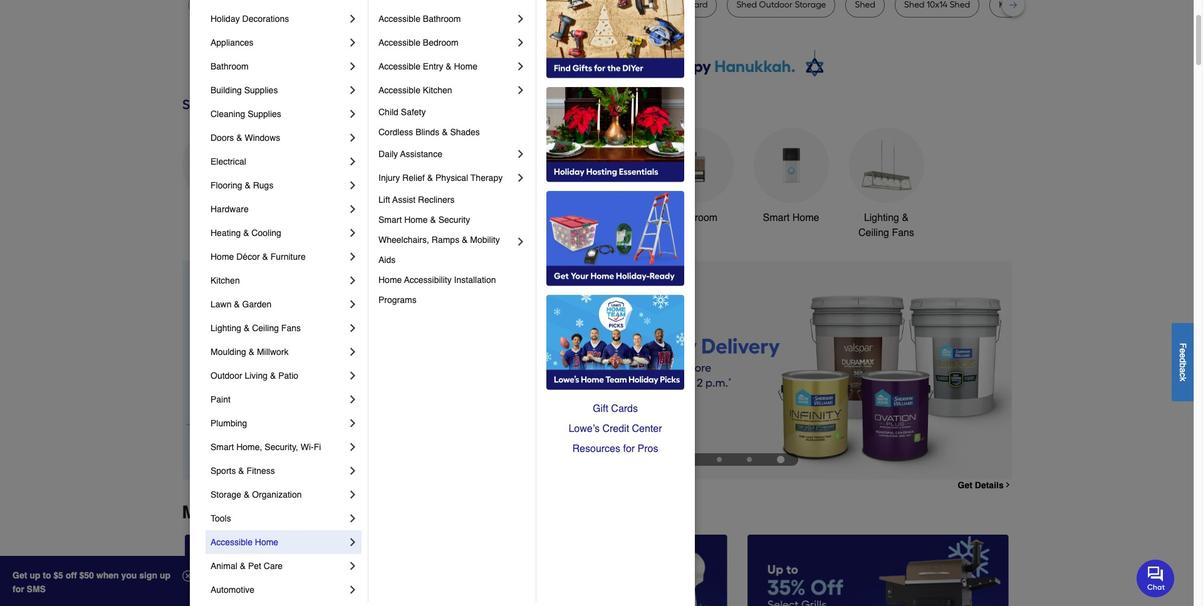 Task type: locate. For each thing, give the bounding box(es) containing it.
for left sms
[[13, 585, 24, 595]]

cordless blinds & shades link
[[379, 122, 527, 142]]

tools
[[604, 213, 627, 224], [211, 514, 231, 524]]

gift
[[593, 404, 609, 415]]

storage & organization
[[211, 490, 302, 500]]

1 horizontal spatial up
[[160, 571, 171, 581]]

decorations down christmas at the left top of the page
[[384, 228, 437, 239]]

1 horizontal spatial lighting & ceiling fans
[[859, 213, 915, 239]]

accessible entry & home link
[[379, 55, 515, 78]]

home décor & furniture link
[[211, 245, 347, 269]]

home inside "link"
[[405, 215, 428, 225]]

chevron right image for wheelchairs, ramps & mobility aids
[[515, 236, 527, 248]]

decorations inside button
[[384, 228, 437, 239]]

fi
[[314, 443, 321, 453]]

supplies
[[244, 85, 278, 95], [248, 109, 281, 119]]

chevron right image for heating & cooling
[[347, 227, 359, 240]]

electrical link
[[211, 150, 347, 174]]

get for get up to $5 off $50 when you sign up for sms
[[13, 571, 27, 581]]

chevron right image for lighting & ceiling fans
[[347, 322, 359, 335]]

paint
[[211, 395, 231, 405]]

kitchen up lawn
[[211, 276, 240, 286]]

0 horizontal spatial decorations
[[242, 14, 289, 24]]

chevron right image for home décor & furniture
[[347, 251, 359, 263]]

decorations
[[242, 14, 289, 24], [384, 228, 437, 239]]

supplies up windows
[[248, 109, 281, 119]]

outdoor
[[565, 213, 601, 224], [211, 371, 242, 381]]

shop 25 days of deals by category image
[[182, 94, 1012, 115]]

furniture
[[271, 252, 306, 262]]

details
[[976, 481, 1004, 491]]

accessible entry & home
[[379, 61, 478, 71]]

accessible up child safety
[[379, 85, 421, 95]]

care
[[264, 562, 283, 572]]

accessible bathroom
[[379, 14, 461, 24]]

chevron right image for bathroom
[[347, 60, 359, 73]]

0 horizontal spatial get
[[13, 571, 27, 581]]

accessible home link
[[211, 531, 347, 555]]

accessible up animal
[[211, 538, 253, 548]]

0 horizontal spatial lighting & ceiling fans
[[211, 324, 301, 334]]

lowe's credit center link
[[547, 419, 685, 440]]

daily assistance
[[379, 149, 443, 159]]

scroll to item #2 image
[[675, 458, 705, 463]]

1 horizontal spatial bathroom
[[423, 14, 461, 24]]

installation
[[454, 275, 496, 285]]

plumbing
[[211, 419, 247, 429]]

resources
[[573, 444, 621, 455]]

get for get details
[[958, 481, 973, 491]]

christmas decorations button
[[373, 128, 448, 241]]

shades
[[450, 127, 480, 137]]

a
[[1179, 368, 1189, 373]]

accessible inside "accessible kitchen" link
[[379, 85, 421, 95]]

1 vertical spatial tools
[[211, 514, 231, 524]]

1 e from the top
[[1179, 349, 1189, 353]]

fans
[[892, 228, 915, 239], [281, 324, 301, 334]]

chevron right image for moulding & millwork
[[347, 346, 359, 359]]

0 vertical spatial get
[[958, 481, 973, 491]]

for left pros
[[624, 444, 635, 455]]

chevron right image for plumbing
[[347, 418, 359, 430]]

holiday hosting essentials. image
[[547, 87, 685, 182]]

0 horizontal spatial fans
[[281, 324, 301, 334]]

get inside get up to $5 off $50 when you sign up for sms
[[13, 571, 27, 581]]

1 vertical spatial appliances
[[195, 213, 244, 224]]

lighting & ceiling fans inside the lighting & ceiling fans button
[[859, 213, 915, 239]]

lawn
[[211, 300, 232, 310]]

0 vertical spatial kitchen
[[423, 85, 452, 95]]

kitchen up mobility
[[470, 213, 503, 224]]

appliances down holiday
[[211, 38, 254, 48]]

0 vertical spatial supplies
[[244, 85, 278, 95]]

accessible inside "accessible home" link
[[211, 538, 253, 548]]

lift assist recliners link
[[379, 190, 527, 210]]

e up b
[[1179, 353, 1189, 358]]

outdoor down moulding
[[211, 371, 242, 381]]

0 horizontal spatial up
[[30, 571, 40, 581]]

tools up the equipment
[[604, 213, 627, 224]]

accessible inside the accessible entry & home link
[[379, 61, 421, 71]]

0 horizontal spatial for
[[13, 585, 24, 595]]

0 vertical spatial tools
[[604, 213, 627, 224]]

0 horizontal spatial outdoor
[[211, 371, 242, 381]]

smart for smart home, security, wi-fi
[[211, 443, 234, 453]]

1 vertical spatial for
[[13, 585, 24, 595]]

accessible for accessible home
[[211, 538, 253, 548]]

for
[[624, 444, 635, 455], [13, 585, 24, 595]]

scroll to item #5 element
[[765, 456, 798, 464]]

25 days of deals. don't miss deals every day. same-day delivery on in-stock orders placed by 2 p m. image
[[182, 261, 385, 480]]

holiday
[[211, 14, 240, 24]]

center
[[632, 424, 662, 435]]

1 vertical spatial lighting & ceiling fans
[[211, 324, 301, 334]]

accessible down accessible bathroom
[[379, 38, 421, 48]]

0 vertical spatial lighting & ceiling fans
[[859, 213, 915, 239]]

fans inside button
[[892, 228, 915, 239]]

home accessibility installation programs link
[[379, 270, 527, 310]]

1 vertical spatial get
[[13, 571, 27, 581]]

bathroom inside 'button'
[[675, 213, 718, 224]]

smart inside button
[[763, 213, 790, 224]]

chevron right image for doors & windows
[[347, 132, 359, 144]]

up left to
[[30, 571, 40, 581]]

holiday decorations link
[[211, 7, 347, 31]]

0 vertical spatial appliances
[[211, 38, 254, 48]]

holiday decorations
[[211, 14, 289, 24]]

chevron right image for storage & organization
[[347, 489, 359, 502]]

decorations for holiday
[[242, 14, 289, 24]]

0 horizontal spatial smart
[[211, 443, 234, 453]]

0 horizontal spatial kitchen
[[211, 276, 240, 286]]

kitchen inside kitchen faucets button
[[470, 213, 503, 224]]

kitchen for kitchen
[[211, 276, 240, 286]]

0 horizontal spatial lighting
[[211, 324, 241, 334]]

smart home, security, wi-fi
[[211, 443, 321, 453]]

accessible up accessible bedroom
[[379, 14, 421, 24]]

physical
[[436, 173, 468, 183]]

lighting inside "lighting & ceiling fans"
[[865, 213, 900, 224]]

1 vertical spatial lighting
[[211, 324, 241, 334]]

0 vertical spatial lighting
[[865, 213, 900, 224]]

doors & windows
[[211, 133, 280, 143]]

0 horizontal spatial bathroom
[[211, 61, 249, 71]]

doors
[[211, 133, 234, 143]]

for inside get up to $5 off $50 when you sign up for sms
[[13, 585, 24, 595]]

accessible up accessible kitchen at the top
[[379, 61, 421, 71]]

0 vertical spatial ceiling
[[859, 228, 890, 239]]

chevron right image for accessible home
[[347, 537, 359, 549]]

1 horizontal spatial outdoor
[[565, 213, 601, 224]]

1 horizontal spatial decorations
[[384, 228, 437, 239]]

lowe's home team holiday picks. image
[[547, 295, 685, 391]]

accessible inside 'accessible bedroom' link
[[379, 38, 421, 48]]

1 horizontal spatial tools
[[604, 213, 627, 224]]

smart inside "link"
[[379, 215, 402, 225]]

outdoor inside outdoor tools & equipment
[[565, 213, 601, 224]]

chevron right image for holiday decorations
[[347, 13, 359, 25]]

decorations up appliances link
[[242, 14, 289, 24]]

kitchen inside kitchen "link"
[[211, 276, 240, 286]]

outdoor up the equipment
[[565, 213, 601, 224]]

accessible bedroom link
[[379, 31, 515, 55]]

chevron right image for lawn & garden
[[347, 298, 359, 311]]

chevron right image for accessible bathroom
[[515, 13, 527, 25]]

flooring & rugs
[[211, 181, 274, 191]]

doors & windows link
[[211, 126, 347, 150]]

outdoor tools & equipment button
[[563, 128, 639, 241]]

0 horizontal spatial ceiling
[[252, 324, 279, 334]]

up right sign
[[160, 571, 171, 581]]

free same-day delivery when you order 1 gallon or more of paint by 2 p m. image
[[405, 261, 1012, 480]]

heating
[[211, 228, 241, 238]]

1 horizontal spatial ceiling
[[859, 228, 890, 239]]

living
[[245, 371, 268, 381]]

smart home & security
[[379, 215, 470, 225]]

get your home holiday-ready. image
[[547, 191, 685, 287]]

chevron right image
[[515, 13, 527, 25], [347, 84, 359, 97], [515, 172, 527, 184], [347, 227, 359, 240], [515, 236, 527, 248], [347, 275, 359, 287], [347, 322, 359, 335], [347, 346, 359, 359], [347, 370, 359, 382], [347, 394, 359, 406], [347, 418, 359, 430], [347, 513, 359, 525], [347, 561, 359, 573]]

1 vertical spatial kitchen
[[470, 213, 503, 224]]

cards
[[612, 404, 638, 415]]

cordless blinds & shades
[[379, 127, 480, 137]]

appliances up heating
[[195, 213, 244, 224]]

appliances
[[211, 38, 254, 48], [195, 213, 244, 224]]

home inside home accessibility installation programs
[[379, 275, 402, 285]]

0 vertical spatial outdoor
[[565, 213, 601, 224]]

0 vertical spatial bathroom
[[423, 14, 461, 24]]

moulding & millwork link
[[211, 340, 347, 364]]

supplies up cleaning supplies
[[244, 85, 278, 95]]

automotive link
[[211, 579, 347, 603]]

2 vertical spatial bathroom
[[675, 213, 718, 224]]

lawn & garden
[[211, 300, 272, 310]]

get left details
[[958, 481, 973, 491]]

1 vertical spatial supplies
[[248, 109, 281, 119]]

0 horizontal spatial tools
[[211, 514, 231, 524]]

organization
[[252, 490, 302, 500]]

christmas
[[388, 213, 433, 224]]

1 vertical spatial decorations
[[384, 228, 437, 239]]

lighting inside lighting & ceiling fans link
[[211, 324, 241, 334]]

2 up from the left
[[160, 571, 171, 581]]

millwork
[[257, 347, 289, 357]]

scroll to item #1 image
[[645, 458, 675, 463]]

chevron right image for accessible entry & home
[[515, 60, 527, 73]]

e up "d"
[[1179, 349, 1189, 353]]

2 vertical spatial kitchen
[[211, 276, 240, 286]]

assistance
[[400, 149, 443, 159]]

scroll to item #3 image
[[705, 458, 735, 463]]

2 horizontal spatial kitchen
[[470, 213, 503, 224]]

accessible for accessible kitchen
[[379, 85, 421, 95]]

tools down storage
[[211, 514, 231, 524]]

0 vertical spatial fans
[[892, 228, 915, 239]]

home inside button
[[793, 213, 820, 224]]

chat invite button image
[[1137, 560, 1176, 598]]

1 horizontal spatial lighting
[[865, 213, 900, 224]]

kitchen inside "accessible kitchen" link
[[423, 85, 452, 95]]

kitchen link
[[211, 269, 347, 293]]

rugs
[[253, 181, 274, 191]]

outdoor for outdoor tools & equipment
[[565, 213, 601, 224]]

get up to $5 off $50 when you sign up for sms
[[13, 571, 171, 595]]

chevron right image for injury relief & physical therapy
[[515, 172, 527, 184]]

$50
[[79, 571, 94, 581]]

accessible inside the accessible bathroom "link"
[[379, 14, 421, 24]]

home décor & furniture
[[211, 252, 306, 262]]

2 horizontal spatial bathroom
[[675, 213, 718, 224]]

smart for smart home
[[763, 213, 790, 224]]

1 vertical spatial ceiling
[[252, 324, 279, 334]]

outdoor for outdoor living & patio
[[211, 371, 242, 381]]

accessibility
[[404, 275, 452, 285]]

1 vertical spatial outdoor
[[211, 371, 242, 381]]

building supplies link
[[211, 78, 347, 102]]

f e e d b a c k
[[1179, 343, 1189, 382]]

great
[[229, 503, 275, 523]]

kitchen down entry
[[423, 85, 452, 95]]

1 horizontal spatial for
[[624, 444, 635, 455]]

up to 25 percent off select small appliances. image
[[466, 535, 728, 607]]

1 horizontal spatial smart
[[379, 215, 402, 225]]

1 horizontal spatial kitchen
[[423, 85, 452, 95]]

lowe's
[[569, 424, 600, 435]]

0 vertical spatial decorations
[[242, 14, 289, 24]]

tools link
[[211, 507, 347, 531]]

to
[[43, 571, 51, 581]]

heating & cooling link
[[211, 221, 347, 245]]

scroll to item #4 image
[[735, 458, 765, 463]]

1 horizontal spatial fans
[[892, 228, 915, 239]]

outdoor living & patio link
[[211, 364, 347, 388]]

chevron right image
[[347, 13, 359, 25], [347, 36, 359, 49], [515, 36, 527, 49], [347, 60, 359, 73], [515, 60, 527, 73], [515, 84, 527, 97], [347, 108, 359, 120], [347, 132, 359, 144], [515, 148, 527, 161], [347, 156, 359, 168], [347, 179, 359, 192], [347, 203, 359, 216], [347, 251, 359, 263], [347, 298, 359, 311], [347, 441, 359, 454], [347, 465, 359, 478], [1004, 482, 1012, 490], [347, 489, 359, 502], [347, 537, 359, 549], [347, 584, 359, 597]]

animal
[[211, 562, 238, 572]]

2 horizontal spatial smart
[[763, 213, 790, 224]]

blinds
[[416, 127, 440, 137]]

1 horizontal spatial get
[[958, 481, 973, 491]]

injury
[[379, 173, 400, 183]]

moulding & millwork
[[211, 347, 289, 357]]

& inside outdoor tools & equipment
[[630, 213, 637, 224]]

get up sms
[[13, 571, 27, 581]]

& inside wheelchairs, ramps & mobility aids
[[462, 235, 468, 245]]



Task type: vqa. For each thing, say whether or not it's contained in the screenshot.
Holiday Decorations Link at top
yes



Task type: describe. For each thing, give the bounding box(es) containing it.
kitchen for kitchen faucets
[[470, 213, 503, 224]]

ceiling inside the lighting & ceiling fans button
[[859, 228, 890, 239]]

chevron right image for automotive
[[347, 584, 359, 597]]

you
[[121, 571, 137, 581]]

daily
[[379, 149, 398, 159]]

relief
[[403, 173, 425, 183]]

storage
[[211, 490, 241, 500]]

supplies for cleaning supplies
[[248, 109, 281, 119]]

cleaning
[[211, 109, 245, 119]]

sports & fitness
[[211, 467, 275, 477]]

hardware link
[[211, 198, 347, 221]]

get details
[[958, 481, 1004, 491]]

chevron right image for animal & pet care
[[347, 561, 359, 573]]

bedroom
[[423, 38, 459, 48]]

find gifts for the diyer. image
[[547, 0, 685, 78]]

cordless
[[379, 127, 413, 137]]

lift
[[379, 195, 390, 205]]

lowe's wishes you and your family a happy hanukkah. image
[[182, 50, 1012, 82]]

deals
[[280, 503, 327, 523]]

c
[[1179, 373, 1189, 377]]

outdoor tools & equipment
[[565, 213, 637, 239]]

supplies for building supplies
[[244, 85, 278, 95]]

accessible bedroom
[[379, 38, 459, 48]]

decorations for christmas
[[384, 228, 437, 239]]

lighting & ceiling fans inside lighting & ceiling fans link
[[211, 324, 301, 334]]

f
[[1179, 343, 1189, 349]]

bathroom link
[[211, 55, 347, 78]]

christmas decorations
[[384, 213, 437, 239]]

kitchen faucets button
[[468, 128, 543, 226]]

patio
[[279, 371, 299, 381]]

chevron right image for daily assistance
[[515, 148, 527, 161]]

safety
[[401, 107, 426, 117]]

lighting & ceiling fans button
[[849, 128, 925, 241]]

flooring & rugs link
[[211, 174, 347, 198]]

chevron right image for accessible kitchen
[[515, 84, 527, 97]]

chevron right image for smart home, security, wi-fi
[[347, 441, 359, 454]]

home,
[[237, 443, 262, 453]]

chevron right image for electrical
[[347, 156, 359, 168]]

chevron right image for sports & fitness
[[347, 465, 359, 478]]

up to 35 percent off select grills and accessories. image
[[748, 535, 1010, 607]]

smart home button
[[754, 128, 829, 226]]

sports & fitness link
[[211, 460, 347, 483]]

lighting & ceiling fans link
[[211, 317, 347, 340]]

flooring
[[211, 181, 242, 191]]

1 vertical spatial fans
[[281, 324, 301, 334]]

get up to 2 free select tools or batteries when you buy 1 with select purchases. image
[[185, 535, 446, 607]]

accessible kitchen
[[379, 85, 452, 95]]

b
[[1179, 363, 1189, 368]]

plumbing link
[[211, 412, 347, 436]]

chevron right image for flooring & rugs
[[347, 179, 359, 192]]

accessible kitchen link
[[379, 78, 515, 102]]

bathroom inside "link"
[[423, 14, 461, 24]]

storage & organization link
[[211, 483, 347, 507]]

wheelchairs, ramps & mobility aids
[[379, 235, 502, 265]]

automotive
[[211, 586, 255, 596]]

get details link
[[958, 481, 1012, 491]]

chevron right image for hardware
[[347, 203, 359, 216]]

building
[[211, 85, 242, 95]]

chevron right image for cleaning supplies
[[347, 108, 359, 120]]

accessible for accessible bathroom
[[379, 14, 421, 24]]

off
[[66, 571, 77, 581]]

cooling
[[252, 228, 281, 238]]

more
[[182, 503, 224, 523]]

windows
[[245, 133, 280, 143]]

1 vertical spatial bathroom
[[211, 61, 249, 71]]

aids
[[379, 255, 396, 265]]

k
[[1179, 377, 1189, 382]]

wheelchairs,
[[379, 235, 429, 245]]

credit
[[603, 424, 630, 435]]

ceiling inside lighting & ceiling fans link
[[252, 324, 279, 334]]

chevron right image for building supplies
[[347, 84, 359, 97]]

outdoor living & patio
[[211, 371, 299, 381]]

gift cards
[[593, 404, 638, 415]]

accessible home
[[211, 538, 278, 548]]

chevron right image for accessible bedroom
[[515, 36, 527, 49]]

wi-
[[301, 443, 314, 453]]

lawn & garden link
[[211, 293, 347, 317]]

bathroom button
[[659, 128, 734, 226]]

building supplies
[[211, 85, 278, 95]]

chevron right image for tools
[[347, 513, 359, 525]]

chevron right image for paint
[[347, 394, 359, 406]]

home accessibility installation programs
[[379, 275, 499, 305]]

arrow right image
[[989, 370, 1002, 383]]

tools inside outdoor tools & equipment
[[604, 213, 627, 224]]

hardware
[[211, 204, 249, 214]]

& inside "link"
[[430, 215, 436, 225]]

accessible bathroom link
[[379, 7, 515, 31]]

0 vertical spatial for
[[624, 444, 635, 455]]

chevron right image for outdoor living & patio
[[347, 370, 359, 382]]

accessible for accessible entry & home
[[379, 61, 421, 71]]

& inside "lighting & ceiling fans"
[[903, 213, 909, 224]]

chevron right image for appliances
[[347, 36, 359, 49]]

2 e from the top
[[1179, 353, 1189, 358]]

chevron right image inside get details link
[[1004, 482, 1012, 490]]

entry
[[423, 61, 444, 71]]

pros
[[638, 444, 659, 455]]

appliances inside button
[[195, 213, 244, 224]]

child safety link
[[379, 102, 527, 122]]

heating & cooling
[[211, 228, 281, 238]]

kitchen faucets
[[470, 213, 542, 224]]

smart for smart home & security
[[379, 215, 402, 225]]

mobility
[[470, 235, 500, 245]]

daily assistance link
[[379, 142, 515, 166]]

d
[[1179, 358, 1189, 363]]

accessible for accessible bedroom
[[379, 38, 421, 48]]

chevron right image for kitchen
[[347, 275, 359, 287]]

1 up from the left
[[30, 571, 40, 581]]

sms
[[27, 585, 46, 595]]

equipment
[[577, 228, 625, 239]]

fitness
[[247, 467, 275, 477]]

wheelchairs, ramps & mobility aids link
[[379, 230, 515, 270]]



